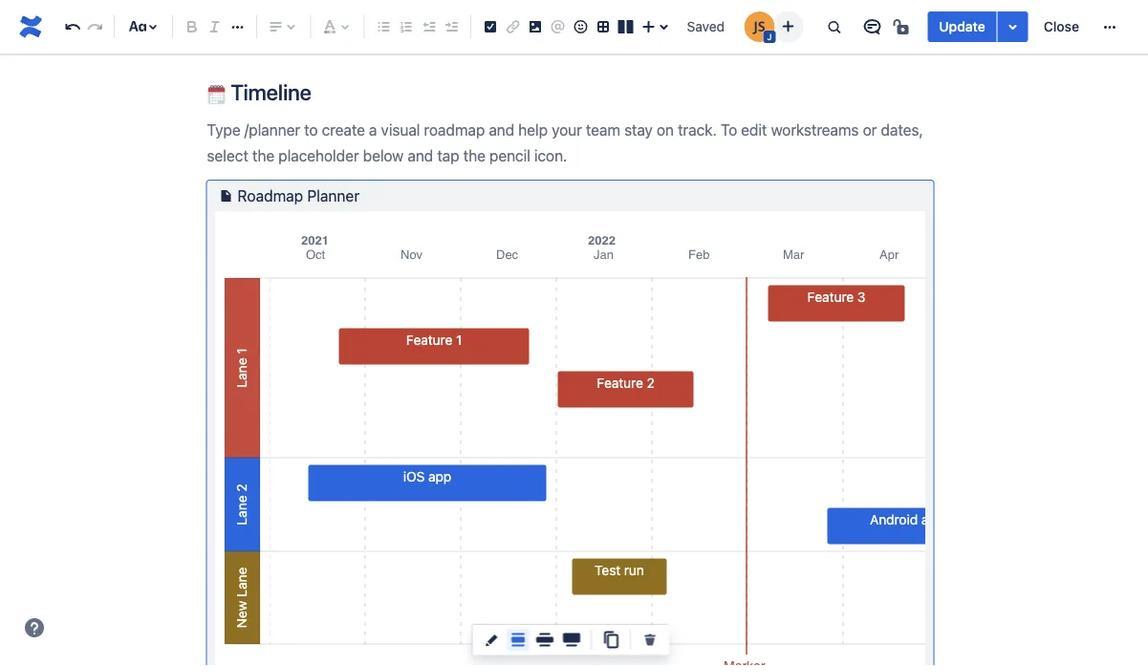 Task type: describe. For each thing, give the bounding box(es) containing it.
link image
[[502, 15, 525, 38]]

bullet list ⌘⇧8 image
[[372, 15, 395, 38]]

comment icon image
[[861, 15, 884, 38]]

no restrictions image
[[892, 15, 915, 38]]

roadmap planner
[[238, 188, 360, 206]]

layouts image
[[614, 15, 637, 38]]

update
[[939, 19, 986, 34]]

adjust update settings image
[[1002, 15, 1025, 38]]

indent tab image
[[440, 15, 463, 38]]

bold ⌘b image
[[181, 15, 204, 38]]

go wide image
[[534, 629, 557, 652]]

roadmap
[[238, 188, 303, 206]]

remove image
[[639, 629, 662, 652]]

action item image
[[479, 15, 502, 38]]

redo ⌘⇧z image
[[84, 15, 107, 38]]

saved
[[687, 19, 725, 34]]

find and replace image
[[823, 15, 846, 38]]

close
[[1044, 19, 1080, 34]]

invite to edit image
[[777, 15, 800, 38]]

back to center image
[[507, 629, 530, 652]]



Task type: vqa. For each thing, say whether or not it's contained in the screenshot.
:calendar_spiral: image
yes



Task type: locate. For each thing, give the bounding box(es) containing it.
copy image
[[600, 629, 623, 652]]

edit image
[[480, 629, 503, 652]]

italic ⌘i image
[[203, 15, 226, 38]]

:calendar_spiral: image
[[207, 86, 226, 105], [207, 86, 226, 105]]

numbered list ⌘⇧7 image
[[395, 15, 418, 38]]

emoji image
[[569, 15, 592, 38]]

go full width image
[[560, 629, 583, 652]]

update button
[[928, 11, 997, 42]]

table image
[[592, 15, 615, 38]]

more formatting image
[[226, 15, 249, 38]]

confluence image
[[15, 11, 46, 42], [15, 11, 46, 42]]

undo ⌘z image
[[61, 15, 84, 38]]

add image, video, or file image
[[524, 15, 547, 38]]

planner
[[307, 188, 360, 206]]

close button
[[1033, 11, 1091, 42]]

outdent ⇧tab image
[[418, 15, 440, 38]]

john smith image
[[744, 11, 775, 42]]

more image
[[1099, 15, 1122, 38]]

mention image
[[547, 15, 570, 38]]

help image
[[23, 617, 46, 640]]

timeline
[[226, 80, 312, 106]]

roadmap planner image
[[215, 185, 238, 208]]

text styles image
[[126, 15, 149, 38]]



